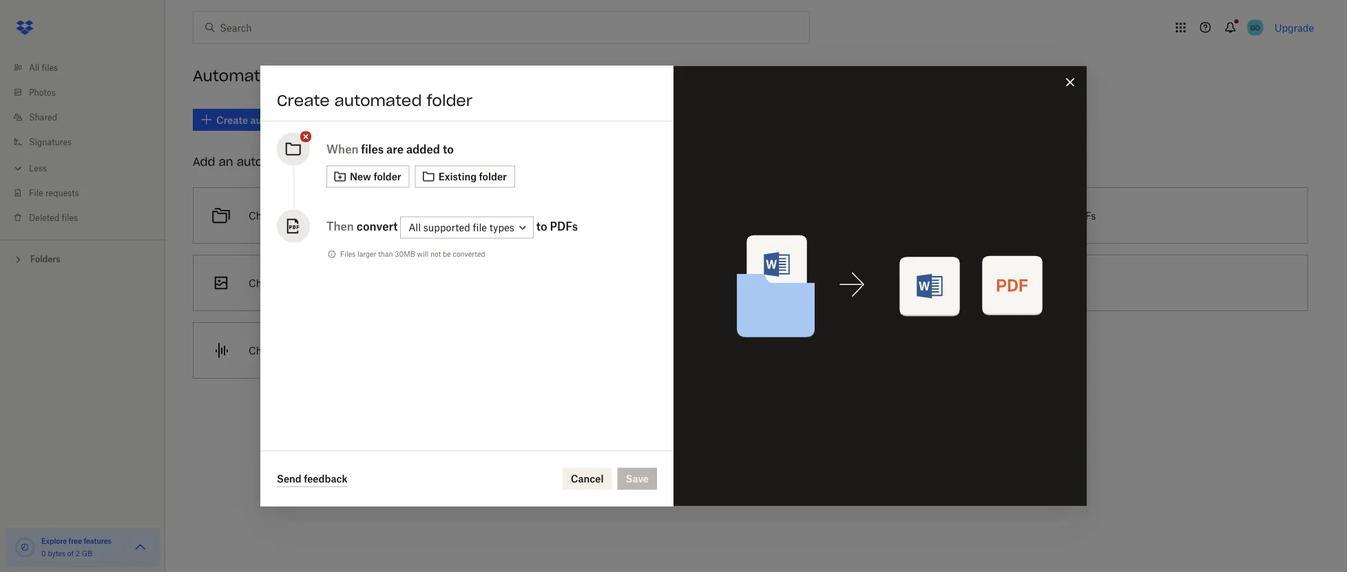 Task type: describe. For each thing, give the bounding box(es) containing it.
requests
[[45, 188, 79, 198]]

all files link
[[11, 55, 165, 80]]

all for all supported file types
[[409, 222, 421, 233]]

set a rule that renames files button
[[563, 182, 939, 249]]

free
[[69, 537, 82, 546]]

deleted files
[[29, 213, 78, 223]]

an for add
[[219, 155, 233, 169]]

file
[[29, 188, 43, 198]]

category
[[294, 210, 333, 221]]

all supported file types
[[409, 222, 515, 233]]

audio
[[392, 345, 417, 357]]

folder for existing folder
[[479, 171, 507, 183]]

unzip files
[[1000, 277, 1048, 289]]

signatures
[[29, 137, 72, 147]]

deleted
[[29, 213, 59, 223]]

file requests
[[29, 188, 79, 198]]

choose an image format to convert files to button
[[187, 249, 563, 317]]

that
[[671, 210, 689, 221]]

files up photos
[[42, 62, 58, 73]]

automations
[[193, 66, 293, 86]]

files inside "button"
[[734, 210, 752, 221]]

choose for choose a file format to convert audio files to
[[249, 345, 283, 357]]

choose for choose a category to sort files by
[[249, 210, 283, 221]]

choose a category to sort files by
[[249, 210, 400, 221]]

file for all supported file types
[[473, 222, 487, 233]]

to right added
[[443, 142, 454, 156]]

photos link
[[11, 80, 165, 105]]

create automated folder
[[277, 91, 473, 110]]

a for choose a category to sort files by
[[286, 210, 291, 221]]

choose a file format to convert videos to
[[624, 277, 808, 289]]

automation
[[237, 155, 303, 169]]

set a rule that renames files
[[624, 210, 752, 221]]

folders button
[[0, 249, 165, 269]]

sort
[[348, 210, 365, 221]]

choose for choose a file format to convert videos to
[[624, 277, 659, 289]]

a for choose a file format to convert audio files to
[[286, 345, 291, 357]]

folders
[[30, 254, 60, 265]]

automated
[[335, 91, 422, 110]]

convert for choose a file format to convert videos to
[[731, 277, 765, 289]]

file for choose a file format to convert audio files to
[[294, 345, 308, 357]]

when
[[327, 142, 359, 156]]

folder for new folder
[[374, 171, 401, 183]]

file requests link
[[11, 181, 165, 205]]

create
[[277, 91, 330, 110]]

convert for choose a file format to convert audio files to
[[355, 345, 389, 357]]

to down larger
[[364, 277, 373, 289]]

convert files to pdfs button
[[939, 182, 1314, 249]]

files down will
[[412, 277, 431, 289]]

upgrade
[[1275, 22, 1315, 33]]

add an automation main content
[[187, 99, 1348, 573]]

a for choose a file format to convert videos to
[[661, 277, 667, 289]]

then
[[327, 219, 354, 233]]

explore
[[41, 537, 67, 546]]

new
[[350, 171, 371, 183]]

quota usage element
[[14, 537, 36, 559]]

videos
[[767, 277, 797, 289]]

0
[[41, 549, 46, 558]]

add an automation
[[193, 155, 303, 169]]

bytes
[[48, 549, 66, 558]]

a for set a rule that renames files
[[643, 210, 648, 221]]

cancel
[[571, 473, 604, 485]]

unzip
[[1000, 277, 1027, 289]]

files inside button
[[1029, 277, 1048, 289]]

list containing all files
[[0, 47, 165, 240]]

file for choose a file format to convert videos to
[[669, 277, 683, 289]]

of
[[67, 549, 74, 558]]

add
[[193, 155, 215, 169]]

unzip files button
[[939, 249, 1314, 317]]

dropbox image
[[11, 14, 39, 41]]

will
[[417, 250, 429, 259]]

new folder button
[[327, 166, 410, 188]]

files inside "create automated folder" dialog
[[361, 142, 384, 156]]

to right types
[[536, 219, 547, 233]]



Task type: locate. For each thing, give the bounding box(es) containing it.
less image
[[11, 162, 25, 175]]

folder up added
[[427, 91, 473, 110]]

pdfs inside button
[[1072, 210, 1096, 221]]

not
[[431, 250, 441, 259]]

file inside button
[[669, 277, 683, 289]]

2 vertical spatial file
[[294, 345, 308, 357]]

convert inside "create automated folder" dialog
[[357, 219, 398, 233]]

by
[[389, 210, 400, 221]]

0 vertical spatial all
[[29, 62, 39, 73]]

format down image
[[310, 345, 341, 357]]

convert files to pdfs
[[1000, 210, 1096, 221]]

to left sort
[[336, 210, 345, 221]]

folder
[[427, 91, 473, 110], [374, 171, 401, 183], [479, 171, 507, 183]]

files are added to
[[361, 142, 454, 156]]

are
[[387, 142, 404, 156]]

convert up than at top left
[[357, 219, 398, 233]]

0 horizontal spatial all
[[29, 62, 39, 73]]

to right videos
[[799, 277, 808, 289]]

send
[[277, 473, 302, 485]]

file left types
[[473, 222, 487, 233]]

deleted files link
[[11, 205, 165, 230]]

files right unzip
[[1029, 277, 1048, 289]]

all for all files
[[29, 62, 39, 73]]

choose
[[249, 210, 283, 221], [249, 277, 283, 289], [624, 277, 659, 289], [249, 345, 283, 357]]

to
[[443, 142, 454, 156], [336, 210, 345, 221], [1060, 210, 1069, 221], [536, 219, 547, 233], [364, 277, 373, 289], [433, 277, 443, 289], [719, 277, 728, 289], [799, 277, 808, 289], [343, 345, 353, 357], [441, 345, 450, 357]]

0 horizontal spatial file
[[294, 345, 308, 357]]

supported
[[424, 222, 470, 233]]

format inside button
[[686, 277, 716, 289]]

shared link
[[11, 105, 165, 130]]

to right audio
[[441, 345, 450, 357]]

1 horizontal spatial an
[[286, 277, 297, 289]]

all up photos
[[29, 62, 39, 73]]

convert
[[1000, 210, 1036, 221]]

format down renames in the right top of the page
[[686, 277, 716, 289]]

files right deleted
[[62, 213, 78, 223]]

send feedback
[[277, 473, 348, 485]]

1 horizontal spatial file
[[473, 222, 487, 233]]

all inside popup button
[[409, 222, 421, 233]]

an
[[219, 155, 233, 169], [286, 277, 297, 289]]

1 horizontal spatial folder
[[427, 91, 473, 110]]

files right convert
[[1039, 210, 1058, 221]]

an right add
[[219, 155, 233, 169]]

convert
[[357, 219, 398, 233], [375, 277, 409, 289], [731, 277, 765, 289], [355, 345, 389, 357]]

files left by
[[368, 210, 387, 221]]

all
[[29, 62, 39, 73], [409, 222, 421, 233]]

files right audio
[[420, 345, 439, 357]]

to right convert
[[1060, 210, 1069, 221]]

an left image
[[286, 277, 297, 289]]

all inside list
[[29, 62, 39, 73]]

pdfs right convert
[[1072, 210, 1096, 221]]

larger
[[358, 250, 376, 259]]

1 horizontal spatial pdfs
[[1072, 210, 1096, 221]]

0 horizontal spatial pdfs
[[550, 219, 578, 233]]

feedback
[[304, 473, 348, 485]]

existing folder button
[[415, 166, 515, 188]]

format for files
[[331, 277, 361, 289]]

image
[[300, 277, 328, 289]]

file
[[473, 222, 487, 233], [669, 277, 683, 289], [294, 345, 308, 357]]

files
[[340, 250, 356, 259]]

pdfs
[[1072, 210, 1096, 221], [550, 219, 578, 233]]

file down that
[[669, 277, 683, 289]]

convert down than at top left
[[375, 277, 409, 289]]

to left audio
[[343, 345, 353, 357]]

upgrade link
[[1275, 22, 1315, 33]]

file inside popup button
[[473, 222, 487, 233]]

0 horizontal spatial an
[[219, 155, 233, 169]]

files right renames in the right top of the page
[[734, 210, 752, 221]]

1 vertical spatial an
[[286, 277, 297, 289]]

less
[[29, 163, 47, 173]]

a
[[286, 210, 291, 221], [643, 210, 648, 221], [661, 277, 667, 289], [286, 345, 291, 357]]

choose a file format to convert audio files to button
[[187, 317, 563, 384]]

pdfs inside "create automated folder" dialog
[[550, 219, 578, 233]]

choose inside button
[[624, 277, 659, 289]]

rule
[[651, 210, 668, 221]]

convert for choose an image format to convert files to
[[375, 277, 409, 289]]

renames
[[692, 210, 731, 221]]

an for choose
[[286, 277, 297, 289]]

to left videos
[[719, 277, 728, 289]]

convert left audio
[[355, 345, 389, 357]]

gb
[[82, 549, 92, 558]]

be
[[443, 250, 451, 259]]

explore free features 0 bytes of 2 gb
[[41, 537, 112, 558]]

choose an image format to convert files to
[[249, 277, 443, 289]]

file down image
[[294, 345, 308, 357]]

send feedback button
[[277, 471, 348, 487]]

added
[[406, 142, 440, 156]]

0 vertical spatial an
[[219, 155, 233, 169]]

choose a category to sort files by button
[[187, 182, 563, 249]]

to down not
[[433, 277, 443, 289]]

signatures link
[[11, 130, 165, 154]]

a inside button
[[661, 277, 667, 289]]

format for videos
[[686, 277, 716, 289]]

files
[[42, 62, 58, 73], [361, 142, 384, 156], [368, 210, 387, 221], [734, 210, 752, 221], [1039, 210, 1058, 221], [62, 213, 78, 223], [412, 277, 431, 289], [1029, 277, 1048, 289], [420, 345, 439, 357]]

than
[[378, 250, 393, 259]]

folder right new at the top of the page
[[374, 171, 401, 183]]

create automated folder dialog
[[260, 66, 1087, 507]]

photos
[[29, 87, 56, 97]]

cancel button
[[563, 468, 612, 490]]

choose a file format to convert videos to button
[[563, 249, 939, 317]]

0 vertical spatial file
[[473, 222, 487, 233]]

format for audio
[[310, 345, 341, 357]]

new folder
[[350, 171, 401, 183]]

1 horizontal spatial all
[[409, 222, 421, 233]]

convert left videos
[[731, 277, 765, 289]]

an inside button
[[286, 277, 297, 289]]

convert inside button
[[731, 277, 765, 289]]

format
[[331, 277, 361, 289], [686, 277, 716, 289], [310, 345, 341, 357]]

0 horizontal spatial folder
[[374, 171, 401, 183]]

a inside "button"
[[643, 210, 648, 221]]

pdfs right types
[[550, 219, 578, 233]]

30mb
[[395, 250, 415, 259]]

1 vertical spatial file
[[669, 277, 683, 289]]

all supported file types button
[[400, 217, 534, 239]]

folder right existing
[[479, 171, 507, 183]]

1 vertical spatial all
[[409, 222, 421, 233]]

files larger than 30mb will not be converted
[[340, 250, 485, 259]]

to pdfs
[[536, 219, 578, 233]]

2
[[76, 549, 80, 558]]

existing folder
[[439, 171, 507, 183]]

2 horizontal spatial folder
[[479, 171, 507, 183]]

all files
[[29, 62, 58, 73]]

format down files
[[331, 277, 361, 289]]

converted
[[453, 250, 485, 259]]

choose a file format to convert audio files to
[[249, 345, 450, 357]]

all up files larger than 30mb will not be converted on the top of the page
[[409, 222, 421, 233]]

set
[[624, 210, 640, 221]]

features
[[84, 537, 112, 546]]

2 horizontal spatial file
[[669, 277, 683, 289]]

choose for choose an image format to convert files to
[[249, 277, 283, 289]]

types
[[490, 222, 515, 233]]

existing
[[439, 171, 477, 183]]

file inside button
[[294, 345, 308, 357]]

list
[[0, 47, 165, 240]]

shared
[[29, 112, 57, 122]]

files left are
[[361, 142, 384, 156]]



Task type: vqa. For each thing, say whether or not it's contained in the screenshot.
the 400%
no



